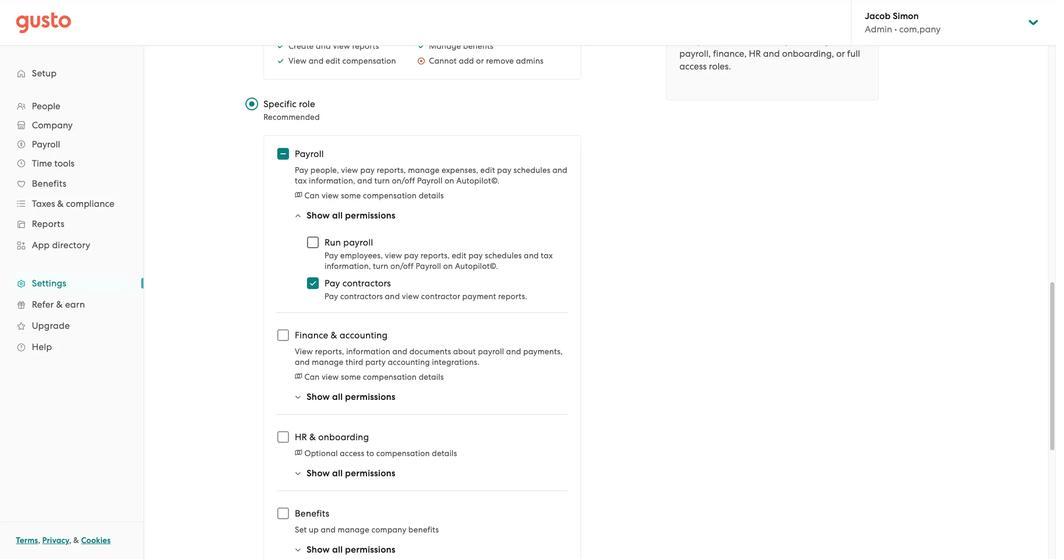 Task type: locate. For each thing, give the bounding box(es) containing it.
information, down people,
[[309, 176, 355, 186]]

to up the full
[[848, 36, 857, 46]]

1 horizontal spatial list
[[277, 0, 396, 66]]

0 vertical spatial accounting
[[340, 330, 388, 341]]

and inside pay employees, view pay reports, edit pay schedules and tax information, turn on/off payroll on autopilot©.
[[524, 251, 539, 261]]

2 all from the top
[[332, 392, 343, 403]]

access up are
[[787, 23, 815, 33]]

cookies
[[81, 537, 111, 546]]

4 all from the top
[[332, 545, 343, 556]]

benefits right the company
[[408, 526, 439, 536]]

autopilot©.
[[456, 176, 500, 186], [455, 262, 498, 271]]

1 horizontal spatial hr
[[749, 48, 761, 59]]

1 vertical spatial schedules
[[485, 251, 522, 261]]

1 vertical spatial autopilot©.
[[455, 262, 498, 271]]

people
[[32, 101, 60, 112]]

1 vertical spatial benefits
[[408, 526, 439, 536]]

2 vertical spatial reports,
[[315, 347, 344, 357]]

cannot
[[429, 56, 457, 66]]

1 vertical spatial benefits
[[295, 509, 329, 520]]

None checkbox
[[301, 231, 325, 254], [301, 272, 325, 295], [301, 231, 325, 254], [301, 272, 325, 295]]

pay right expenses,
[[497, 166, 512, 175]]

1 vertical spatial can
[[304, 373, 320, 383]]

setup link
[[11, 64, 133, 83]]

& for hr
[[309, 432, 316, 443]]

& right taxes
[[57, 199, 64, 209]]

some up run payroll
[[341, 191, 361, 201]]

1 vertical spatial hr
[[295, 432, 307, 443]]

1 vertical spatial on/off
[[391, 262, 414, 271]]

0 vertical spatial access
[[787, 23, 815, 33]]

2 show from the top
[[307, 392, 330, 403]]

show all permissions
[[307, 210, 396, 222], [307, 392, 396, 403], [307, 469, 396, 480], [307, 545, 396, 556]]

0 vertical spatial benefits
[[32, 179, 66, 189]]

accounting down "documents"
[[388, 358, 430, 368]]

& up optional
[[309, 432, 316, 443]]

0 vertical spatial can view some compensation details
[[304, 191, 444, 201]]

1 vertical spatial information,
[[325, 262, 371, 271]]

1 vertical spatial some
[[341, 373, 361, 383]]

edit up assigned
[[828, 23, 844, 33]]

reports, for on
[[421, 251, 450, 261]]

manage left third
[[312, 358, 344, 368]]

1 horizontal spatial payroll
[[478, 347, 504, 357]]

benefits up cannot add or remove admins
[[463, 41, 494, 51]]

2 can from the top
[[304, 373, 320, 383]]

4 show all permissions from the top
[[307, 545, 396, 556]]

payroll inside pay people, view pay reports, manage expenses, edit pay schedules and tax information, and turn on/off payroll on autopilot©.
[[417, 176, 443, 186]]

view down finance
[[295, 347, 313, 357]]

all down optional
[[332, 469, 343, 480]]

reports, inside view reports, information and documents about payroll and payments, and manage third party accounting integrations.
[[315, 347, 344, 357]]

1 vertical spatial on
[[443, 262, 453, 271]]

contractors down pay contractors at left
[[340, 292, 383, 302]]

show down up
[[307, 545, 330, 556]]

payroll inside view reports, information and documents about payroll and payments, and manage third party accounting integrations.
[[478, 347, 504, 357]]

access
[[787, 23, 815, 33], [680, 61, 707, 72], [340, 449, 364, 459]]

0 vertical spatial can
[[304, 191, 320, 201]]

details for payroll
[[419, 191, 444, 201]]

0 horizontal spatial ,
[[38, 537, 40, 546]]

&
[[57, 199, 64, 209], [56, 300, 63, 310], [331, 330, 337, 341], [309, 432, 316, 443], [73, 537, 79, 546]]

0 horizontal spatial access
[[340, 449, 364, 459]]

view
[[333, 41, 350, 51], [341, 166, 358, 175], [322, 191, 339, 201], [385, 251, 402, 261], [402, 292, 419, 302], [322, 373, 339, 383]]

pay inside pay employees, view pay reports, edit pay schedules and tax information, turn on/off payroll on autopilot©.
[[325, 251, 338, 261]]

0 vertical spatial autopilot©.
[[456, 176, 500, 186]]

to inside admins in gusto can only access or edit compensation data if they are assigned to payroll, finance, hr and onboarding, or full access roles.
[[848, 36, 857, 46]]

4 permissions from the top
[[345, 545, 396, 556]]

time
[[32, 158, 52, 169]]

payroll up time
[[32, 139, 60, 150]]

2 horizontal spatial list
[[417, 0, 544, 66]]

or left the full
[[836, 48, 845, 59]]

information, down employees,
[[325, 262, 371, 271]]

0 horizontal spatial list
[[0, 97, 143, 358]]

refer
[[32, 300, 54, 310]]

2 horizontal spatial or
[[836, 48, 845, 59]]

0 vertical spatial contractors
[[343, 278, 391, 289]]

1 can from the top
[[304, 191, 320, 201]]

refer & earn link
[[11, 295, 133, 315]]

integrations.
[[432, 358, 480, 368]]

1 vertical spatial can view some compensation details
[[304, 373, 444, 383]]

1 all from the top
[[332, 210, 343, 222]]

0 vertical spatial view
[[288, 56, 307, 66]]

and
[[316, 41, 331, 51], [763, 48, 780, 59], [309, 56, 324, 66], [553, 166, 568, 175], [357, 176, 372, 186], [524, 251, 539, 261], [385, 292, 400, 302], [392, 347, 407, 357], [506, 347, 521, 357], [295, 358, 310, 368], [321, 526, 336, 536]]

0 horizontal spatial payroll
[[343, 237, 373, 248]]

app directory
[[32, 240, 90, 251]]

2 vertical spatial details
[[432, 449, 457, 459]]

0 vertical spatial turn
[[374, 176, 390, 186]]

payroll button
[[11, 135, 133, 154]]

, left cookies
[[69, 537, 71, 546]]

company button
[[11, 116, 133, 135]]

pay for pay employees, view pay reports, edit pay schedules and tax information, turn on/off payroll on autopilot©.
[[325, 251, 338, 261]]

show up run
[[307, 210, 330, 222]]

show all permissions down third
[[307, 392, 396, 403]]

1 some from the top
[[341, 191, 361, 201]]

1 vertical spatial reports,
[[421, 251, 450, 261]]

gusto navigation element
[[0, 46, 143, 375]]

edit up "contractor"
[[452, 251, 467, 261]]

& right finance
[[331, 330, 337, 341]]

0 horizontal spatial benefits
[[32, 179, 66, 189]]

reports,
[[377, 166, 406, 175], [421, 251, 450, 261], [315, 347, 344, 357]]

0 vertical spatial hr
[[749, 48, 761, 59]]

1 horizontal spatial to
[[848, 36, 857, 46]]

hr & onboarding
[[295, 432, 369, 443]]

0 vertical spatial information,
[[309, 176, 355, 186]]

payroll inside dropdown button
[[32, 139, 60, 150]]

to
[[848, 36, 857, 46], [366, 449, 374, 459]]

1 horizontal spatial tax
[[541, 251, 553, 261]]

edit inside pay people, view pay reports, manage expenses, edit pay schedules and tax information, and turn on/off payroll on autopilot©.
[[480, 166, 495, 175]]

list containing people
[[0, 97, 143, 358]]

all up run
[[332, 210, 343, 222]]

some down third
[[341, 373, 361, 383]]

payroll down expenses,
[[417, 176, 443, 186]]

accounting up information
[[340, 330, 388, 341]]

access down onboarding
[[340, 449, 364, 459]]

2 horizontal spatial access
[[787, 23, 815, 33]]

pay inside pay people, view pay reports, manage expenses, edit pay schedules and tax information, and turn on/off payroll on autopilot©.
[[295, 166, 309, 175]]

1 vertical spatial contractors
[[340, 292, 383, 302]]

permissions down 'party'
[[345, 392, 396, 403]]

0 vertical spatial manage
[[408, 166, 440, 175]]

information
[[346, 347, 390, 357]]

1 horizontal spatial ,
[[69, 537, 71, 546]]

1 horizontal spatial reports,
[[377, 166, 406, 175]]

help
[[32, 342, 52, 353]]

privacy
[[42, 537, 69, 546]]

access down payroll,
[[680, 61, 707, 72]]

some
[[341, 191, 361, 201], [341, 373, 361, 383]]

, left 'privacy'
[[38, 537, 40, 546]]

on inside pay people, view pay reports, manage expenses, edit pay schedules and tax information, and turn on/off payroll on autopilot©.
[[445, 176, 454, 186]]

compensation inside admins in gusto can only access or edit compensation data if they are assigned to payroll, finance, hr and onboarding, or full access roles.
[[680, 36, 739, 46]]

company
[[371, 526, 406, 536]]

benefits link
[[11, 174, 133, 193]]

on down expenses,
[[445, 176, 454, 186]]

party
[[365, 358, 386, 368]]

payroll up employees,
[[343, 237, 373, 248]]

on/off inside pay people, view pay reports, manage expenses, edit pay schedules and tax information, and turn on/off payroll on autopilot©.
[[392, 176, 415, 186]]

hr
[[749, 48, 761, 59], [295, 432, 307, 443]]

1 horizontal spatial access
[[680, 61, 707, 72]]

show all permissions up run payroll
[[307, 210, 396, 222]]

permissions down set up and manage company benefits
[[345, 545, 396, 556]]

payments,
[[523, 347, 563, 357]]

benefits up up
[[295, 509, 329, 520]]

autopilot©. down expenses,
[[456, 176, 500, 186]]

admins
[[680, 23, 711, 33]]

payroll right the about
[[478, 347, 504, 357]]

view down finance & accounting
[[322, 373, 339, 383]]

manage left the company
[[338, 526, 369, 536]]

view right employees,
[[385, 251, 402, 261]]

show
[[307, 210, 330, 222], [307, 392, 330, 403], [307, 469, 330, 480], [307, 545, 330, 556]]

0 vertical spatial on/off
[[392, 176, 415, 186]]

HR & onboarding checkbox
[[271, 426, 295, 449]]

benefits
[[463, 41, 494, 51], [408, 526, 439, 536]]

hr down data
[[749, 48, 761, 59]]

edit
[[828, 23, 844, 33], [326, 56, 340, 66], [480, 166, 495, 175], [452, 251, 467, 261]]

view right people,
[[341, 166, 358, 175]]

0 horizontal spatial or
[[476, 56, 484, 66]]

can for finance & accounting
[[304, 373, 320, 383]]

1 show all permissions from the top
[[307, 210, 396, 222]]

1 vertical spatial payroll
[[478, 347, 504, 357]]

show down optional
[[307, 469, 330, 480]]

0 vertical spatial schedules
[[514, 166, 551, 175]]

4 show from the top
[[307, 545, 330, 556]]

permissions down optional access to compensation details
[[345, 469, 396, 480]]

permissions up run payroll
[[345, 210, 396, 222]]

on/off
[[392, 176, 415, 186], [391, 262, 414, 271]]

0 vertical spatial some
[[341, 191, 361, 201]]

people button
[[11, 97, 133, 116]]

can down finance
[[304, 373, 320, 383]]

view left "contractor"
[[402, 292, 419, 302]]

1 vertical spatial tax
[[541, 251, 553, 261]]

0 horizontal spatial to
[[366, 449, 374, 459]]

& for refer
[[56, 300, 63, 310]]

0 vertical spatial tax
[[295, 176, 307, 186]]

•
[[895, 24, 897, 35]]

contractors for pay contractors and view contractor payment reports.
[[340, 292, 383, 302]]

in
[[713, 23, 721, 33]]

0 vertical spatial on
[[445, 176, 454, 186]]

0 horizontal spatial benefits
[[408, 526, 439, 536]]

show all permissions down optional access to compensation details
[[307, 469, 396, 480]]

schedules inside pay employees, view pay reports, edit pay schedules and tax information, turn on/off payroll on autopilot©.
[[485, 251, 522, 261]]

edit down create and view reports
[[326, 56, 340, 66]]

optional access to compensation details
[[304, 449, 457, 459]]

can down people,
[[304, 191, 320, 201]]

manage left expenses,
[[408, 166, 440, 175]]

view up view and edit compensation
[[333, 41, 350, 51]]

benefits down the time tools
[[32, 179, 66, 189]]

1 vertical spatial details
[[419, 373, 444, 383]]

0 horizontal spatial tax
[[295, 176, 307, 186]]

payroll up pay contractors and view contractor payment reports.
[[416, 262, 441, 271]]

0 vertical spatial benefits
[[463, 41, 494, 51]]

reports, for turn
[[377, 166, 406, 175]]

autopilot©. up payment
[[455, 262, 498, 271]]

view inside pay employees, view pay reports, edit pay schedules and tax information, turn on/off payroll on autopilot©.
[[385, 251, 402, 261]]

specific
[[264, 99, 297, 109]]

3 all from the top
[[332, 469, 343, 480]]

admins in gusto can only access or edit compensation data if they are assigned to payroll, finance, hr and onboarding, or full access roles.
[[680, 23, 860, 72]]

1 can view some compensation details from the top
[[304, 191, 444, 201]]

0 vertical spatial reports,
[[377, 166, 406, 175]]

edit right expenses,
[[480, 166, 495, 175]]

admin
[[865, 24, 892, 35]]

0 horizontal spatial reports,
[[315, 347, 344, 357]]

refer & earn
[[32, 300, 85, 310]]

list
[[277, 0, 396, 66], [417, 0, 544, 66], [0, 97, 143, 358]]

payroll
[[32, 139, 60, 150], [295, 149, 324, 159], [417, 176, 443, 186], [416, 262, 441, 271]]

to down onboarding
[[366, 449, 374, 459]]

0 vertical spatial details
[[419, 191, 444, 201]]

or up assigned
[[817, 23, 826, 33]]

contractors for pay contractors
[[343, 278, 391, 289]]

& inside dropdown button
[[57, 199, 64, 209]]

& left cookies
[[73, 537, 79, 546]]

2 some from the top
[[341, 373, 361, 383]]

& left earn
[[56, 300, 63, 310]]

pay
[[360, 166, 375, 175], [497, 166, 512, 175], [404, 251, 419, 261], [469, 251, 483, 261]]

2 can view some compensation details from the top
[[304, 373, 444, 383]]

1 , from the left
[[38, 537, 40, 546]]

1 vertical spatial manage
[[312, 358, 344, 368]]

pay employees, view pay reports, edit pay schedules and tax information, turn on/off payroll on autopilot©.
[[325, 251, 553, 271]]

1 vertical spatial view
[[295, 347, 313, 357]]

reports, inside pay people, view pay reports, manage expenses, edit pay schedules and tax information, and turn on/off payroll on autopilot©.
[[377, 166, 406, 175]]

all
[[332, 210, 343, 222], [332, 392, 343, 403], [332, 469, 343, 480], [332, 545, 343, 556]]

jacob simon admin • com,pany
[[865, 11, 941, 35]]

pay
[[295, 166, 309, 175], [325, 251, 338, 261], [325, 278, 340, 289], [325, 292, 338, 302]]

compensation
[[680, 36, 739, 46], [342, 56, 396, 66], [363, 191, 417, 201], [363, 373, 417, 383], [376, 449, 430, 459]]

third
[[346, 358, 363, 368]]

1 vertical spatial turn
[[373, 262, 388, 271]]

pay for pay contractors
[[325, 278, 340, 289]]

contractors down employees,
[[343, 278, 391, 289]]

all up hr & onboarding
[[332, 392, 343, 403]]

contractors
[[343, 278, 391, 289], [340, 292, 383, 302]]

view inside view reports, information and documents about payroll and payments, and manage third party accounting integrations.
[[295, 347, 313, 357]]

turn
[[374, 176, 390, 186], [373, 262, 388, 271]]

view down create
[[288, 56, 307, 66]]

0 vertical spatial to
[[848, 36, 857, 46]]

on up "contractor"
[[443, 262, 453, 271]]

on
[[445, 176, 454, 186], [443, 262, 453, 271]]

hr up optional
[[295, 432, 307, 443]]

2 horizontal spatial reports,
[[421, 251, 450, 261]]

edit inside pay employees, view pay reports, edit pay schedules and tax information, turn on/off payroll on autopilot©.
[[452, 251, 467, 261]]

show up hr & onboarding
[[307, 392, 330, 403]]

reports, inside pay employees, view pay reports, edit pay schedules and tax information, turn on/off payroll on autopilot©.
[[421, 251, 450, 261]]

show all permissions down set up and manage company benefits
[[307, 545, 396, 556]]

1 vertical spatial access
[[680, 61, 707, 72]]

or right add at the left top of the page
[[476, 56, 484, 66]]

employees,
[[340, 251, 383, 261]]

view inside list
[[288, 56, 307, 66]]

or
[[817, 23, 826, 33], [836, 48, 845, 59], [476, 56, 484, 66]]

all down set up and manage company benefits
[[332, 545, 343, 556]]

,
[[38, 537, 40, 546], [69, 537, 71, 546]]

2 show all permissions from the top
[[307, 392, 396, 403]]

reports.
[[498, 292, 527, 302]]

1 vertical spatial accounting
[[388, 358, 430, 368]]

pay for pay contractors and view contractor payment reports.
[[325, 292, 338, 302]]

details
[[419, 191, 444, 201], [419, 373, 444, 383], [432, 449, 457, 459]]

Specific role radio
[[240, 92, 264, 116]]

manage inside view reports, information and documents about payroll and payments, and manage third party accounting integrations.
[[312, 358, 344, 368]]

1 vertical spatial to
[[366, 449, 374, 459]]



Task type: describe. For each thing, give the bounding box(es) containing it.
onboarding
[[318, 432, 369, 443]]

about
[[453, 347, 476, 357]]

privacy link
[[42, 537, 69, 546]]

set
[[295, 526, 307, 536]]

some for payroll
[[341, 191, 361, 201]]

if
[[764, 36, 769, 46]]

hr inside admins in gusto can only access or edit compensation data if they are assigned to payroll, finance, hr and onboarding, or full access roles.
[[749, 48, 761, 59]]

turn inside pay employees, view pay reports, edit pay schedules and tax information, turn on/off payroll on autopilot©.
[[373, 262, 388, 271]]

admins
[[516, 56, 544, 66]]

reports
[[352, 41, 379, 51]]

upgrade
[[32, 321, 70, 332]]

time tools
[[32, 158, 74, 169]]

Payroll checkbox
[[271, 142, 295, 166]]

0 vertical spatial payroll
[[343, 237, 373, 248]]

roles.
[[709, 61, 731, 72]]

setup
[[32, 68, 57, 79]]

on inside pay employees, view pay reports, edit pay schedules and tax information, turn on/off payroll on autopilot©.
[[443, 262, 453, 271]]

can view some compensation details for finance & accounting
[[304, 373, 444, 383]]

tax inside pay employees, view pay reports, edit pay schedules and tax information, turn on/off payroll on autopilot©.
[[541, 251, 553, 261]]

people,
[[311, 166, 339, 175]]

3 show from the top
[[307, 469, 330, 480]]

details for finance & accounting
[[419, 373, 444, 383]]

run
[[325, 237, 341, 248]]

only
[[768, 23, 785, 33]]

information, inside pay employees, view pay reports, edit pay schedules and tax information, turn on/off payroll on autopilot©.
[[325, 262, 371, 271]]

they
[[772, 36, 790, 46]]

terms link
[[16, 537, 38, 546]]

view inside list
[[333, 41, 350, 51]]

payroll,
[[680, 48, 711, 59]]

view inside pay people, view pay reports, manage expenses, edit pay schedules and tax information, and turn on/off payroll on autopilot©.
[[341, 166, 358, 175]]

pay contractors and view contractor payment reports.
[[325, 292, 527, 302]]

accounting inside view reports, information and documents about payroll and payments, and manage third party accounting integrations.
[[388, 358, 430, 368]]

reports
[[32, 219, 65, 230]]

contractor
[[421, 292, 460, 302]]

taxes
[[32, 199, 55, 209]]

tools
[[54, 158, 74, 169]]

payment
[[462, 292, 496, 302]]

manage benefits
[[429, 41, 494, 51]]

full
[[847, 48, 860, 59]]

data
[[742, 36, 762, 46]]

set up and manage company benefits
[[295, 526, 439, 536]]

run payroll
[[325, 237, 373, 248]]

turn inside pay people, view pay reports, manage expenses, edit pay schedules and tax information, and turn on/off payroll on autopilot©.
[[374, 176, 390, 186]]

1 horizontal spatial or
[[817, 23, 826, 33]]

cannot add or remove admins
[[429, 56, 544, 66]]

company
[[32, 120, 73, 131]]

pay up payment
[[469, 251, 483, 261]]

simon
[[893, 11, 919, 22]]

time tools button
[[11, 154, 133, 173]]

recommended
[[264, 113, 320, 122]]

taxes & compliance
[[32, 199, 114, 209]]

pay people, view pay reports, manage expenses, edit pay schedules and tax information, and turn on/off payroll on autopilot©.
[[295, 166, 568, 186]]

1 horizontal spatial benefits
[[463, 41, 494, 51]]

Finance & accounting checkbox
[[271, 324, 295, 347]]

1 permissions from the top
[[345, 210, 396, 222]]

create and view reports
[[288, 41, 379, 51]]

view and edit compensation
[[288, 56, 396, 66]]

& for finance
[[331, 330, 337, 341]]

finance
[[295, 330, 328, 341]]

role
[[299, 99, 315, 109]]

specific role
[[264, 99, 315, 109]]

view reports, information and documents about payroll and payments, and manage third party accounting integrations.
[[295, 347, 563, 368]]

tax inside pay people, view pay reports, manage expenses, edit pay schedules and tax information, and turn on/off payroll on autopilot©.
[[295, 176, 307, 186]]

com,pany
[[899, 24, 941, 35]]

reports link
[[11, 215, 133, 234]]

taxes & compliance button
[[11, 194, 133, 214]]

pay contractors
[[325, 278, 391, 289]]

benefits inside benefits link
[[32, 179, 66, 189]]

jacob
[[865, 11, 891, 22]]

documents
[[409, 347, 451, 357]]

3 permissions from the top
[[345, 469, 396, 480]]

1 show from the top
[[307, 210, 330, 222]]

directory
[[52, 240, 90, 251]]

manage
[[429, 41, 461, 51]]

2 vertical spatial manage
[[338, 526, 369, 536]]

view down people,
[[322, 191, 339, 201]]

finance,
[[713, 48, 747, 59]]

settings
[[32, 278, 66, 289]]

view for view and edit compensation
[[288, 56, 307, 66]]

some for finance & accounting
[[341, 373, 361, 383]]

app
[[32, 240, 50, 251]]

gusto
[[723, 23, 748, 33]]

can
[[750, 23, 765, 33]]

terms , privacy , & cookies
[[16, 537, 111, 546]]

pay right people,
[[360, 166, 375, 175]]

remove
[[486, 56, 514, 66]]

0 horizontal spatial hr
[[295, 432, 307, 443]]

payroll inside pay employees, view pay reports, edit pay schedules and tax information, turn on/off payroll on autopilot©.
[[416, 262, 441, 271]]

pay up pay contractors and view contractor payment reports.
[[404, 251, 419, 261]]

information, inside pay people, view pay reports, manage expenses, edit pay schedules and tax information, and turn on/off payroll on autopilot©.
[[309, 176, 355, 186]]

2 , from the left
[[69, 537, 71, 546]]

compliance
[[66, 199, 114, 209]]

home image
[[16, 12, 71, 33]]

3 show all permissions from the top
[[307, 469, 396, 480]]

terms
[[16, 537, 38, 546]]

upgrade link
[[11, 317, 133, 336]]

2 vertical spatial access
[[340, 449, 364, 459]]

assigned
[[808, 36, 846, 46]]

expenses,
[[442, 166, 478, 175]]

add
[[459, 56, 474, 66]]

manage inside pay people, view pay reports, manage expenses, edit pay schedules and tax information, and turn on/off payroll on autopilot©.
[[408, 166, 440, 175]]

finance & accounting
[[295, 330, 388, 341]]

autopilot©. inside pay employees, view pay reports, edit pay schedules and tax information, turn on/off payroll on autopilot©.
[[455, 262, 498, 271]]

& for taxes
[[57, 199, 64, 209]]

app directory link
[[11, 236, 133, 255]]

create
[[288, 41, 314, 51]]

help link
[[11, 338, 133, 357]]

can for payroll
[[304, 191, 320, 201]]

view for view reports, information and documents about payroll and payments, and manage third party accounting integrations.
[[295, 347, 313, 357]]

schedules inside pay people, view pay reports, manage expenses, edit pay schedules and tax information, and turn on/off payroll on autopilot©.
[[514, 166, 551, 175]]

payroll up people,
[[295, 149, 324, 159]]

and inside admins in gusto can only access or edit compensation data if they are assigned to payroll, finance, hr and onboarding, or full access roles.
[[763, 48, 780, 59]]

2 permissions from the top
[[345, 392, 396, 403]]

pay for pay people, view pay reports, manage expenses, edit pay schedules and tax information, and turn on/off payroll on autopilot©.
[[295, 166, 309, 175]]

edit inside admins in gusto can only access or edit compensation data if they are assigned to payroll, finance, hr and onboarding, or full access roles.
[[828, 23, 844, 33]]

earn
[[65, 300, 85, 310]]

are
[[792, 36, 806, 46]]

optional
[[304, 449, 338, 459]]

can view some compensation details for payroll
[[304, 191, 444, 201]]

autopilot©. inside pay people, view pay reports, manage expenses, edit pay schedules and tax information, and turn on/off payroll on autopilot©.
[[456, 176, 500, 186]]

list containing manage benefits
[[417, 0, 544, 66]]

cookies button
[[81, 535, 111, 548]]

Benefits checkbox
[[271, 503, 295, 526]]

on/off inside pay employees, view pay reports, edit pay schedules and tax information, turn on/off payroll on autopilot©.
[[391, 262, 414, 271]]

list containing create and view reports
[[277, 0, 396, 66]]

up
[[309, 526, 319, 536]]

1 horizontal spatial benefits
[[295, 509, 329, 520]]



Task type: vqa. For each thing, say whether or not it's contained in the screenshot.
2nd Get started from the bottom
no



